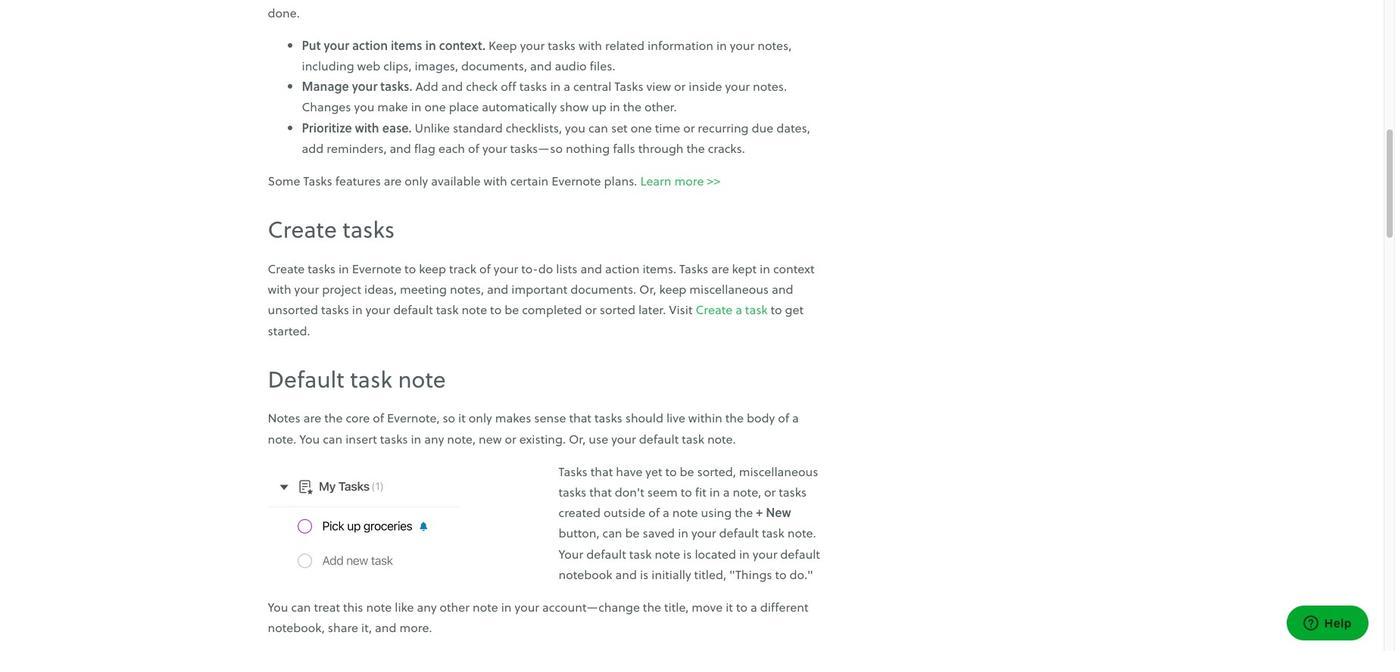 Task type: describe. For each thing, give the bounding box(es) containing it.
your up "important"
[[494, 260, 518, 277]]

any inside notes are the core of evernote, so it only makes sense that tasks should live within the body of a note. you can insert tasks in any note, new or existing. or, use your default task note.
[[424, 430, 444, 447]]

later.
[[639, 301, 666, 318]]

reminders,
[[327, 139, 387, 157]]

available
[[431, 172, 481, 189]]

default down +
[[719, 525, 759, 542]]

them
[[792, 0, 821, 0]]

keep your tasks with related information in your notes, including web clips, images, documents, and audio files.
[[302, 36, 792, 74]]

your down web
[[352, 77, 378, 95]]

create tasks in evernote to keep track of your to-do lists and action items. tasks are kept in context with your project ideas, meeting notes, and important documents. or, keep miscellaneous and unsorted tasks in your default task note to be completed or sorted later. visit
[[268, 260, 815, 318]]

the inside tasks allow you to move seamlessly between your to-dos and the information you need to get them done.
[[611, 0, 629, 0]]

information inside tasks allow you to move seamlessly between your to-dos and the information you need to get them done.
[[632, 0, 698, 0]]

note, inside notes are the core of evernote, so it only makes sense that tasks should live within the body of a note. you can insert tasks in any note, new or existing. or, use your default task note.
[[447, 430, 476, 447]]

add
[[302, 139, 324, 157]]

in right kept at the top right
[[760, 260, 770, 277]]

features
[[335, 172, 381, 189]]

and inside keep your tasks with related information in your notes, including web clips, images, documents, and audio files.
[[530, 57, 552, 74]]

plans.
[[604, 172, 637, 189]]

completed
[[522, 301, 582, 318]]

it inside notes are the core of evernote, so it only makes sense that tasks should live within the body of a note. you can insert tasks in any note, new or existing. or, use your default task note.
[[458, 409, 466, 427]]

your down ideas,
[[366, 301, 390, 318]]

web
[[357, 57, 381, 74]]

prioritize with ease.
[[302, 119, 415, 136]]

your up located
[[692, 525, 716, 542]]

to right need
[[756, 0, 767, 0]]

in inside you can treat this note like any other note in your account—change the title, move it to a different notebook, share it, and more.
[[501, 598, 512, 616]]

tasks inside create tasks in evernote to keep track of your to-do lists and action items. tasks are kept in context with your project ideas, meeting notes, and important documents. or, keep miscellaneous and unsorted tasks in your default task note to be completed or sorted later. visit
[[680, 260, 709, 277]]

prioritize
[[302, 119, 352, 136]]

tasks—so
[[510, 139, 563, 157]]

notes.
[[753, 77, 787, 95]]

recurring
[[698, 119, 749, 136]]

in down add
[[411, 98, 422, 115]]

your up including
[[324, 36, 349, 54]]

images,
[[415, 57, 458, 74]]

note up it,
[[366, 598, 392, 616]]

yet
[[646, 463, 663, 480]]

be inside + new button, can be saved in your default task note. your default task note is located in your default notebook and is initially titled, "things to do."
[[625, 525, 640, 542]]

a down kept at the top right
[[736, 301, 742, 318]]

tasks down features
[[343, 213, 395, 245]]

tasks up created
[[559, 483, 587, 501]]

note inside + new button, can be saved in your default task note. your default task note is located in your default notebook and is initially titled, "things to do."
[[655, 545, 680, 563]]

flag
[[414, 139, 436, 157]]

different
[[760, 598, 809, 616]]

to left completed
[[490, 301, 502, 318]]

1 vertical spatial is
[[640, 566, 649, 583]]

done.
[[268, 4, 300, 21]]

show
[[560, 98, 589, 115]]

dos
[[563, 0, 583, 0]]

tasks up new
[[779, 483, 807, 501]]

a down sorted,
[[723, 483, 730, 501]]

track
[[449, 260, 476, 277]]

it inside you can treat this note like any other note in your account—change the title, move it to a different notebook, share it, and more.
[[726, 598, 733, 616]]

create for create tasks
[[268, 213, 337, 245]]

in down project
[[352, 301, 363, 318]]

context.
[[439, 36, 486, 54]]

keep
[[489, 36, 517, 54]]

your inside unlike standard checklists, you can set one time or recurring due dates, add reminders, and flag each of your tasks—so nothing falls through the cracks.
[[483, 139, 507, 157]]

you inside unlike standard checklists, you can set one time or recurring due dates, add reminders, and flag each of your tasks—so nothing falls through the cracks.
[[565, 119, 586, 136]]

context
[[773, 260, 815, 277]]

you can treat this note like any other note in your account—change the title, move it to a different notebook, share it, and more.
[[268, 598, 809, 637]]

this
[[343, 598, 363, 616]]

and inside you can treat this note like any other note in your account—change the title, move it to a different notebook, share it, and more.
[[375, 619, 397, 637]]

new
[[479, 430, 502, 447]]

fit
[[695, 483, 707, 501]]

and inside add and check off tasks in a central tasks view or inside your notes. changes you make in one place automatically show up in the other.
[[442, 77, 463, 95]]

sense
[[534, 409, 566, 427]]

note inside tasks that have yet to be sorted, miscellaneous tasks that don't seem to fit in a note, or tasks created outside of a note using the
[[673, 504, 698, 521]]

task down new
[[762, 525, 785, 542]]

+
[[756, 504, 763, 521]]

central
[[573, 77, 612, 95]]

tasks that have yet to be sorted, miscellaneous tasks that don't seem to fit in a note, or tasks created outside of a note using the
[[559, 463, 819, 521]]

and left "important"
[[487, 280, 509, 298]]

to inside you can treat this note like any other note in your account—change the title, move it to a different notebook, share it, and more.
[[736, 598, 748, 616]]

and inside + new button, can be saved in your default task note. your default task note is located in your default notebook and is initially titled, "things to do."
[[616, 566, 637, 583]]

with left certain
[[484, 172, 507, 189]]

seamlessly
[[404, 0, 463, 0]]

move inside you can treat this note like any other note in your account—change the title, move it to a different notebook, share it, and more.
[[692, 598, 723, 616]]

create a task
[[696, 301, 768, 318]]

the inside add and check off tasks in a central tasks view or inside your notes. changes you make in one place automatically show up in the other.
[[623, 98, 642, 115]]

note up evernote,
[[398, 363, 446, 394]]

tasks up project
[[308, 260, 336, 277]]

related
[[605, 36, 645, 54]]

the left body on the right of the page
[[726, 409, 744, 427]]

get inside tasks allow you to move seamlessly between your to-dos and the information you need to get them done.
[[770, 0, 788, 0]]

evernote,
[[387, 409, 440, 427]]

you left need
[[701, 0, 721, 0]]

and down context
[[772, 280, 794, 298]]

core
[[346, 409, 370, 427]]

lists
[[556, 260, 578, 277]]

live
[[667, 409, 686, 427]]

view
[[647, 77, 671, 95]]

tasks down evernote,
[[380, 430, 408, 447]]

falls
[[613, 139, 635, 157]]

items
[[391, 36, 422, 54]]

in inside keep your tasks with related information in your notes, including web clips, images, documents, and audio files.
[[717, 36, 727, 54]]

manage your tasks.
[[302, 77, 416, 95]]

in down audio
[[550, 77, 561, 95]]

to right yet
[[666, 463, 677, 480]]

started.
[[268, 322, 310, 339]]

that inside notes are the core of evernote, so it only makes sense that tasks should live within the body of a note. you can insert tasks in any note, new or existing. or, use your default task note.
[[569, 409, 592, 427]]

with up reminders,
[[355, 119, 379, 136]]

0 horizontal spatial note.
[[268, 430, 296, 447]]

task down kept at the top right
[[745, 301, 768, 318]]

can inside + new button, can be saved in your default task note. your default task note is located in your default notebook and is initially titled, "things to do."
[[603, 525, 622, 542]]

and inside tasks allow you to move seamlessly between your to-dos and the information you need to get them done.
[[586, 0, 608, 0]]

each
[[439, 139, 465, 157]]

using
[[701, 504, 732, 521]]

be inside create tasks in evernote to keep track of your to-do lists and action items. tasks are kept in context with your project ideas, meeting notes, and important documents. or, keep miscellaneous and unsorted tasks in your default task note to be completed or sorted later. visit
[[505, 301, 519, 318]]

a inside notes are the core of evernote, so it only makes sense that tasks should live within the body of a note. you can insert tasks in any note, new or existing. or, use your default task note.
[[793, 409, 799, 427]]

move inside tasks allow you to move seamlessly between your to-dos and the information you need to get them done.
[[370, 0, 401, 0]]

default task note icon (a note with a star icon) image
[[268, 461, 459, 580]]

in right up
[[610, 98, 620, 115]]

tasks down project
[[321, 301, 349, 318]]

with inside create tasks in evernote to keep track of your to-do lists and action items. tasks are kept in context with your project ideas, meeting notes, and important documents. or, keep miscellaneous and unsorted tasks in your default task note to be completed or sorted later. visit
[[268, 280, 291, 298]]

changes
[[302, 98, 351, 115]]

your inside notes are the core of evernote, so it only makes sense that tasks should live within the body of a note. you can insert tasks in any note, new or existing. or, use your default task note.
[[612, 430, 636, 447]]

a down seem
[[663, 504, 670, 521]]

notebook
[[559, 566, 613, 583]]

or, inside notes are the core of evernote, so it only makes sense that tasks should live within the body of a note. you can insert tasks in any note, new or existing. or, use your default task note.
[[569, 430, 586, 447]]

of right core
[[373, 409, 384, 427]]

files.
[[590, 57, 615, 74]]

+ new button, can be saved in your default task note. your default task note is located in your default notebook and is initially titled, "things to do."
[[559, 504, 820, 583]]

in up the images,
[[425, 36, 436, 54]]

title,
[[664, 598, 689, 616]]

the inside unlike standard checklists, you can set one time or recurring due dates, add reminders, and flag each of your tasks—so nothing falls through the cracks.
[[687, 139, 705, 157]]

or inside notes are the core of evernote, so it only makes sense that tasks should live within the body of a note. you can insert tasks in any note, new or existing. or, use your default task note.
[[505, 430, 516, 447]]

clips,
[[384, 57, 412, 74]]

up
[[592, 98, 607, 115]]

tasks inside tasks that have yet to be sorted, miscellaneous tasks that don't seem to fit in a note, or tasks created outside of a note using the
[[559, 463, 588, 480]]

tasks inside add and check off tasks in a central tasks view or inside your notes. changes you make in one place automatically show up in the other.
[[615, 77, 644, 95]]

note right other
[[473, 598, 498, 616]]

visit
[[669, 301, 693, 318]]

to up meeting at the top
[[405, 260, 416, 277]]

miscellaneous inside tasks that have yet to be sorted, miscellaneous tasks that don't seem to fit in a note, or tasks created outside of a note using the
[[739, 463, 819, 480]]

of inside tasks that have yet to be sorted, miscellaneous tasks that don't seem to fit in a note, or tasks created outside of a note using the
[[649, 504, 660, 521]]

the left core
[[324, 409, 343, 427]]

or inside tasks that have yet to be sorted, miscellaneous tasks that don't seem to fit in a note, or tasks created outside of a note using the
[[765, 483, 776, 501]]

0 vertical spatial are
[[384, 172, 402, 189]]

your inside tasks allow you to move seamlessly between your to-dos and the information you need to get them done.
[[518, 0, 543, 0]]

to- inside create tasks in evernote to keep track of your to-do lists and action items. tasks are kept in context with your project ideas, meeting notes, and important documents. or, keep miscellaneous and unsorted tasks in your default task note to be completed or sorted later. visit
[[521, 260, 538, 277]]

you right allow
[[332, 0, 352, 0]]

meeting
[[400, 280, 447, 298]]

put your action items in context.
[[302, 36, 489, 54]]

like
[[395, 598, 414, 616]]

in up "things
[[739, 545, 750, 563]]

notes, inside create tasks in evernote to keep track of your to-do lists and action items. tasks are kept in context with your project ideas, meeting notes, and important documents. or, keep miscellaneous and unsorted tasks in your default task note to be completed or sorted later. visit
[[450, 280, 484, 298]]

"things
[[730, 566, 772, 583]]

the inside tasks that have yet to be sorted, miscellaneous tasks that don't seem to fit in a note, or tasks created outside of a note using the
[[735, 504, 753, 521]]

makes
[[495, 409, 531, 427]]

your up unsorted
[[294, 280, 319, 298]]

can inside you can treat this note like any other note in your account—change the title, move it to a different notebook, share it, and more.
[[291, 598, 311, 616]]

one inside unlike standard checklists, you can set one time or recurring due dates, add reminders, and flag each of your tasks—so nothing falls through the cracks.
[[631, 119, 652, 136]]

task down saved
[[629, 545, 652, 563]]

have
[[616, 463, 643, 480]]

treat
[[314, 598, 340, 616]]

and inside unlike standard checklists, you can set one time or recurring due dates, add reminders, and flag each of your tasks—so nothing falls through the cracks.
[[390, 139, 411, 157]]

documents.
[[571, 280, 636, 298]]

it,
[[361, 619, 372, 637]]

notes
[[268, 409, 301, 427]]

1 horizontal spatial note.
[[708, 430, 736, 447]]

new
[[766, 504, 791, 521]]

learn more >> link
[[640, 172, 720, 190]]

unlike standard checklists, you can set one time or recurring due dates, add reminders, and flag each of your tasks—so nothing falls through the cracks.
[[302, 119, 810, 157]]

default
[[268, 363, 345, 394]]

through
[[639, 139, 684, 157]]

dates,
[[777, 119, 810, 136]]

or, inside create tasks in evernote to keep track of your to-do lists and action items. tasks are kept in context with your project ideas, meeting notes, and important documents. or, keep miscellaneous and unsorted tasks in your default task note to be completed or sorted later. visit
[[639, 280, 656, 298]]



Task type: vqa. For each thing, say whether or not it's contained in the screenshot.
and
yes



Task type: locate. For each thing, give the bounding box(es) containing it.
a left different
[[751, 598, 757, 616]]

be left sorted,
[[680, 463, 694, 480]]

0 horizontal spatial one
[[425, 98, 446, 115]]

to down "things
[[736, 598, 748, 616]]

default
[[393, 301, 433, 318], [639, 430, 679, 447], [719, 525, 759, 542], [587, 545, 626, 563], [781, 545, 820, 563]]

get down context
[[785, 301, 804, 318]]

button,
[[559, 525, 600, 542]]

note.
[[268, 430, 296, 447], [708, 430, 736, 447], [788, 525, 816, 542]]

with
[[579, 36, 602, 54], [355, 119, 379, 136], [484, 172, 507, 189], [268, 280, 291, 298]]

should
[[626, 409, 664, 427]]

documents,
[[461, 57, 527, 74]]

to right allow
[[355, 0, 367, 0]]

be inside tasks that have yet to be sorted, miscellaneous tasks that don't seem to fit in a note, or tasks created outside of a note using the
[[680, 463, 694, 480]]

0 vertical spatial or,
[[639, 280, 656, 298]]

default task note
[[268, 363, 446, 394]]

certain
[[510, 172, 549, 189]]

tasks down add
[[303, 172, 332, 189]]

you down show
[[565, 119, 586, 136]]

0 vertical spatial that
[[569, 409, 592, 427]]

1 horizontal spatial one
[[631, 119, 652, 136]]

1 vertical spatial you
[[268, 598, 288, 616]]

any inside you can treat this note like any other note in your account—change the title, move it to a different notebook, share it, and more.
[[417, 598, 437, 616]]

or,
[[639, 280, 656, 298], [569, 430, 586, 447]]

to- inside tasks allow you to move seamlessly between your to-dos and the information you need to get them done.
[[546, 0, 563, 0]]

evernote inside create tasks in evernote to keep track of your to-do lists and action items. tasks are kept in context with your project ideas, meeting notes, and important documents. or, keep miscellaneous and unsorted tasks in your default task note to be completed or sorted later. visit
[[352, 260, 402, 277]]

can down up
[[589, 119, 608, 136]]

1 vertical spatial any
[[417, 598, 437, 616]]

create
[[268, 213, 337, 245], [268, 260, 305, 277], [696, 301, 733, 318]]

1 vertical spatial one
[[631, 119, 652, 136]]

of right track
[[479, 260, 491, 277]]

or inside add and check off tasks in a central tasks view or inside your notes. changes you make in one place automatically show up in the other.
[[674, 77, 686, 95]]

0 vertical spatial only
[[405, 172, 428, 189]]

one
[[425, 98, 446, 115], [631, 119, 652, 136]]

note down track
[[462, 301, 487, 318]]

you inside notes are the core of evernote, so it only makes sense that tasks should live within the body of a note. you can insert tasks in any note, new or existing. or, use your default task note.
[[299, 430, 320, 447]]

to
[[355, 0, 367, 0], [756, 0, 767, 0], [405, 260, 416, 277], [490, 301, 502, 318], [771, 301, 782, 318], [666, 463, 677, 480], [681, 483, 692, 501], [775, 566, 787, 583], [736, 598, 748, 616]]

or right time
[[683, 119, 695, 136]]

2 horizontal spatial are
[[712, 260, 729, 277]]

do."
[[790, 566, 814, 583]]

to inside + new button, can be saved in your default task note. your default task note is located in your default notebook and is initially titled, "things to do."
[[775, 566, 787, 583]]

your right use
[[612, 430, 636, 447]]

0 vertical spatial miscellaneous
[[690, 280, 769, 298]]

information
[[632, 0, 698, 0], [648, 36, 714, 54]]

action up documents.
[[605, 260, 640, 277]]

1 horizontal spatial note,
[[733, 483, 761, 501]]

create right "visit"
[[696, 301, 733, 318]]

in up project
[[339, 260, 349, 277]]

your inside you can treat this note like any other note in your account—change the title, move it to a different notebook, share it, and more.
[[515, 598, 539, 616]]

0 horizontal spatial it
[[458, 409, 466, 427]]

your right inside
[[725, 77, 750, 95]]

project
[[322, 280, 361, 298]]

0 vertical spatial evernote
[[552, 172, 601, 189]]

allow
[[300, 0, 329, 0]]

or inside unlike standard checklists, you can set one time or recurring due dates, add reminders, and flag each of your tasks—so nothing falls through the cracks.
[[683, 119, 695, 136]]

1 vertical spatial it
[[726, 598, 733, 616]]

note. down "within"
[[708, 430, 736, 447]]

in right other
[[501, 598, 512, 616]]

task up core
[[350, 363, 392, 394]]

in inside tasks that have yet to be sorted, miscellaneous tasks that don't seem to fit in a note, or tasks created outside of a note using the
[[710, 483, 720, 501]]

note, inside tasks that have yet to be sorted, miscellaneous tasks that don't seem to fit in a note, or tasks created outside of a note using the
[[733, 483, 761, 501]]

in inside notes are the core of evernote, so it only makes sense that tasks should live within the body of a note. you can insert tasks in any note, new or existing. or, use your default task note.
[[411, 430, 421, 447]]

1 vertical spatial only
[[469, 409, 492, 427]]

tasks left 'view'
[[615, 77, 644, 95]]

be
[[505, 301, 519, 318], [680, 463, 694, 480], [625, 525, 640, 542]]

0 horizontal spatial note,
[[447, 430, 476, 447]]

0 horizontal spatial to-
[[521, 260, 538, 277]]

1 vertical spatial keep
[[659, 280, 687, 298]]

1 horizontal spatial are
[[384, 172, 402, 189]]

1 horizontal spatial action
[[605, 260, 640, 277]]

note. inside + new button, can be saved in your default task note. your default task note is located in your default notebook and is initially titled, "things to do."
[[788, 525, 816, 542]]

1 horizontal spatial move
[[692, 598, 723, 616]]

is left initially
[[640, 566, 649, 583]]

create tasks
[[268, 213, 395, 245]]

1 horizontal spatial evernote
[[552, 172, 601, 189]]

tasks.
[[381, 77, 413, 95]]

put
[[302, 36, 321, 54]]

due
[[752, 119, 774, 136]]

information up related
[[632, 0, 698, 0]]

account—change
[[542, 598, 640, 616]]

miscellaneous up new
[[739, 463, 819, 480]]

and up documents.
[[581, 260, 602, 277]]

miscellaneous up create a task
[[690, 280, 769, 298]]

cracks.
[[708, 139, 745, 157]]

insert
[[346, 430, 377, 447]]

tasks inside keep your tasks with related information in your notes, including web clips, images, documents, and audio files.
[[548, 36, 576, 54]]

are left kept at the top right
[[712, 260, 729, 277]]

0 vertical spatial one
[[425, 98, 446, 115]]

0 horizontal spatial are
[[304, 409, 321, 427]]

only up new
[[469, 409, 492, 427]]

your inside add and check off tasks in a central tasks view or inside your notes. changes you make in one place automatically show up in the other.
[[725, 77, 750, 95]]

1 vertical spatial to-
[[521, 260, 538, 277]]

one inside add and check off tasks in a central tasks view or inside your notes. changes you make in one place automatically show up in the other.
[[425, 98, 446, 115]]

1 horizontal spatial is
[[683, 545, 692, 563]]

some
[[268, 172, 300, 189]]

a inside you can treat this note like any other note in your account—change the title, move it to a different notebook, share it, and more.
[[751, 598, 757, 616]]

0 vertical spatial information
[[632, 0, 698, 0]]

task down "within"
[[682, 430, 705, 447]]

1 vertical spatial action
[[605, 260, 640, 277]]

tasks right off
[[519, 77, 547, 95]]

body
[[747, 409, 775, 427]]

1 horizontal spatial you
[[299, 430, 320, 447]]

of up saved
[[649, 504, 660, 521]]

standard
[[453, 119, 503, 136]]

1 vertical spatial or,
[[569, 430, 586, 447]]

your left account—change
[[515, 598, 539, 616]]

0 horizontal spatial action
[[352, 36, 388, 54]]

1 horizontal spatial or,
[[639, 280, 656, 298]]

of inside unlike standard checklists, you can set one time or recurring due dates, add reminders, and flag each of your tasks—so nothing falls through the cracks.
[[468, 139, 480, 157]]

action up web
[[352, 36, 388, 54]]

you inside add and check off tasks in a central tasks view or inside your notes. changes you make in one place automatically show up in the other.
[[354, 98, 375, 115]]

default inside create tasks in evernote to keep track of your to-do lists and action items. tasks are kept in context with your project ideas, meeting notes, and important documents. or, keep miscellaneous and unsorted tasks in your default task note to be completed or sorted later. visit
[[393, 301, 433, 318]]

task
[[436, 301, 459, 318], [745, 301, 768, 318], [350, 363, 392, 394], [682, 430, 705, 447], [762, 525, 785, 542], [629, 545, 652, 563]]

tasks inside tasks allow you to move seamlessly between your to-dos and the information you need to get them done.
[[268, 0, 297, 0]]

make
[[378, 98, 408, 115]]

1 vertical spatial miscellaneous
[[739, 463, 819, 480]]

note. down notes
[[268, 430, 296, 447]]

0 horizontal spatial you
[[268, 598, 288, 616]]

2 vertical spatial are
[[304, 409, 321, 427]]

unlike
[[415, 119, 450, 136]]

are inside notes are the core of evernote, so it only makes sense that tasks should live within the body of a note. you can insert tasks in any note, new or existing. or, use your default task note.
[[304, 409, 321, 427]]

to-
[[546, 0, 563, 0], [521, 260, 538, 277]]

is up initially
[[683, 545, 692, 563]]

unsorted
[[268, 301, 318, 318]]

1 vertical spatial evernote
[[352, 260, 402, 277]]

0 horizontal spatial or,
[[569, 430, 586, 447]]

including
[[302, 57, 354, 74]]

to inside to get started.
[[771, 301, 782, 318]]

that left have
[[591, 463, 613, 480]]

in right saved
[[678, 525, 689, 542]]

any down so
[[424, 430, 444, 447]]

2 vertical spatial be
[[625, 525, 640, 542]]

a inside add and check off tasks in a central tasks view or inside your notes. changes you make in one place automatically show up in the other.
[[564, 77, 570, 95]]

one up unlike
[[425, 98, 446, 115]]

or right new
[[505, 430, 516, 447]]

ease.
[[382, 119, 412, 136]]

2 horizontal spatial note.
[[788, 525, 816, 542]]

are inside create tasks in evernote to keep track of your to-do lists and action items. tasks are kept in context with your project ideas, meeting notes, and important documents. or, keep miscellaneous and unsorted tasks in your default task note to be completed or sorted later. visit
[[712, 260, 729, 277]]

initially
[[652, 566, 691, 583]]

to get started.
[[268, 301, 804, 339]]

get inside to get started.
[[785, 301, 804, 318]]

in right fit
[[710, 483, 720, 501]]

0 horizontal spatial evernote
[[352, 260, 402, 277]]

your right between
[[518, 0, 543, 0]]

add and check off tasks in a central tasks view or inside your notes. changes you make in one place automatically show up in the other.
[[302, 77, 787, 115]]

use
[[589, 430, 608, 447]]

0 vertical spatial note,
[[447, 430, 476, 447]]

0 horizontal spatial keep
[[419, 260, 446, 277]]

miscellaneous inside create tasks in evernote to keep track of your to-do lists and action items. tasks are kept in context with your project ideas, meeting notes, and important documents. or, keep miscellaneous and unsorted tasks in your default task note to be completed or sorted later. visit
[[690, 280, 769, 298]]

and right notebook
[[616, 566, 637, 583]]

move up put your action items in context.
[[370, 0, 401, 0]]

between
[[466, 0, 515, 0]]

that left don't
[[590, 483, 612, 501]]

can inside unlike standard checklists, you can set one time or recurring due dates, add reminders, and flag each of your tasks—so nothing falls through the cracks.
[[589, 119, 608, 136]]

add
[[416, 77, 439, 95]]

to- up keep your tasks with related information in your notes, including web clips, images, documents, and audio files. at the top of page
[[546, 0, 563, 0]]

0 horizontal spatial is
[[640, 566, 649, 583]]

audio
[[555, 57, 587, 74]]

0 vertical spatial get
[[770, 0, 788, 0]]

learn
[[640, 172, 672, 189]]

task down meeting at the top
[[436, 301, 459, 318]]

any
[[424, 430, 444, 447], [417, 598, 437, 616]]

outside
[[604, 504, 646, 521]]

the left +
[[735, 504, 753, 521]]

to left fit
[[681, 483, 692, 501]]

2 vertical spatial that
[[590, 483, 612, 501]]

notebook,
[[268, 619, 325, 637]]

2 vertical spatial create
[[696, 301, 733, 318]]

0 horizontal spatial move
[[370, 0, 401, 0]]

be down the outside
[[625, 525, 640, 542]]

more.
[[400, 619, 432, 637]]

can inside notes are the core of evernote, so it only makes sense that tasks should live within the body of a note. you can insert tasks in any note, new or existing. or, use your default task note.
[[323, 430, 343, 447]]

seem
[[648, 483, 678, 501]]

the inside you can treat this note like any other note in your account—change the title, move it to a different notebook, share it, and more.
[[643, 598, 661, 616]]

items.
[[643, 260, 677, 277]]

0 horizontal spatial be
[[505, 301, 519, 318]]

it down titled,
[[726, 598, 733, 616]]

of
[[468, 139, 480, 157], [479, 260, 491, 277], [373, 409, 384, 427], [778, 409, 789, 427], [649, 504, 660, 521]]

0 vertical spatial action
[[352, 36, 388, 54]]

create inside create tasks in evernote to keep track of your to-do lists and action items. tasks are kept in context with your project ideas, meeting notes, and important documents. or, keep miscellaneous and unsorted tasks in your default task note to be completed or sorted later. visit
[[268, 260, 305, 277]]

1 horizontal spatial it
[[726, 598, 733, 616]]

create for create a task
[[696, 301, 733, 318]]

default inside notes are the core of evernote, so it only makes sense that tasks should live within the body of a note. you can insert tasks in any note, new or existing. or, use your default task note.
[[639, 430, 679, 447]]

sorted
[[600, 301, 636, 318]]

sorted,
[[697, 463, 736, 480]]

create for create tasks in evernote to keep track of your to-do lists and action items. tasks are kept in context with your project ideas, meeting notes, and important documents. or, keep miscellaneous and unsorted tasks in your default task note to be completed or sorted later. visit
[[268, 260, 305, 277]]

2 horizontal spatial be
[[680, 463, 694, 480]]

1 vertical spatial notes,
[[450, 280, 484, 298]]

1 vertical spatial get
[[785, 301, 804, 318]]

task inside notes are the core of evernote, so it only makes sense that tasks should live within the body of a note. you can insert tasks in any note, new or existing. or, use your default task note.
[[682, 430, 705, 447]]

0 horizontal spatial notes,
[[450, 280, 484, 298]]

1 horizontal spatial to-
[[546, 0, 563, 0]]

1 vertical spatial that
[[591, 463, 613, 480]]

off
[[501, 77, 516, 95]]

place
[[449, 98, 479, 115]]

your down standard
[[483, 139, 507, 157]]

to left do."
[[775, 566, 787, 583]]

move
[[370, 0, 401, 0], [692, 598, 723, 616]]

to- up "important"
[[521, 260, 538, 277]]

it right so
[[458, 409, 466, 427]]

the up related
[[611, 0, 629, 0]]

1 horizontal spatial keep
[[659, 280, 687, 298]]

0 vertical spatial be
[[505, 301, 519, 318]]

action inside create tasks in evernote to keep track of your to-do lists and action items. tasks are kept in context with your project ideas, meeting notes, and important documents. or, keep miscellaneous and unsorted tasks in your default task note to be completed or sorted later. visit
[[605, 260, 640, 277]]

created
[[559, 504, 601, 521]]

your down need
[[730, 36, 755, 54]]

of inside create tasks in evernote to keep track of your to-do lists and action items. tasks are kept in context with your project ideas, meeting notes, and important documents. or, keep miscellaneous and unsorted tasks in your default task note to be completed or sorted later. visit
[[479, 260, 491, 277]]

ideas,
[[364, 280, 397, 298]]

or up new
[[765, 483, 776, 501]]

0 vertical spatial keep
[[419, 260, 446, 277]]

1 vertical spatial note,
[[733, 483, 761, 501]]

don't
[[615, 483, 645, 501]]

one right set
[[631, 119, 652, 136]]

1 vertical spatial create
[[268, 260, 305, 277]]

or inside create tasks in evernote to keep track of your to-do lists and action items. tasks are kept in context with your project ideas, meeting notes, and important documents. or, keep miscellaneous and unsorted tasks in your default task note to be completed or sorted later. visit
[[585, 301, 597, 318]]

0 vertical spatial move
[[370, 0, 401, 0]]

1 vertical spatial be
[[680, 463, 694, 480]]

tasks up created
[[559, 463, 588, 480]]

notes, inside keep your tasks with related information in your notes, including web clips, images, documents, and audio files.
[[758, 36, 792, 54]]

with up "files."
[[579, 36, 602, 54]]

of right body on the right of the page
[[778, 409, 789, 427]]

1 vertical spatial information
[[648, 36, 714, 54]]

notes, up notes.
[[758, 36, 792, 54]]

default up notebook
[[587, 545, 626, 563]]

share
[[328, 619, 358, 637]]

tasks up use
[[595, 409, 623, 427]]

the left title,
[[643, 598, 661, 616]]

some tasks features are only available with certain evernote plans. learn more >>
[[268, 172, 720, 189]]

to right create a task
[[771, 301, 782, 318]]

and down ease.
[[390, 139, 411, 157]]

0 vertical spatial notes,
[[758, 36, 792, 54]]

or down documents.
[[585, 301, 597, 318]]

1 horizontal spatial only
[[469, 409, 492, 427]]

move right title,
[[692, 598, 723, 616]]

task inside create tasks in evernote to keep track of your to-do lists and action items. tasks are kept in context with your project ideas, meeting notes, and important documents. or, keep miscellaneous and unsorted tasks in your default task note to be completed or sorted later. visit
[[436, 301, 459, 318]]

note. down new
[[788, 525, 816, 542]]

tasks right items.
[[680, 260, 709, 277]]

your right keep
[[520, 36, 545, 54]]

0 vertical spatial it
[[458, 409, 466, 427]]

keep up meeting at the top
[[419, 260, 446, 277]]

you inside you can treat this note like any other note in your account—change the title, move it to a different notebook, share it, and more.
[[268, 598, 288, 616]]

tasks inside add and check off tasks in a central tasks view or inside your notes. changes you make in one place automatically show up in the other.
[[519, 77, 547, 95]]

your up "things
[[753, 545, 778, 563]]

within
[[689, 409, 723, 427]]

other.
[[645, 98, 677, 115]]

in up inside
[[717, 36, 727, 54]]

with inside keep your tasks with related information in your notes, including web clips, images, documents, and audio files.
[[579, 36, 602, 54]]

information inside keep your tasks with related information in your notes, including web clips, images, documents, and audio files.
[[648, 36, 714, 54]]

1 horizontal spatial notes,
[[758, 36, 792, 54]]

other
[[440, 598, 470, 616]]

time
[[655, 119, 680, 136]]

0 vertical spatial create
[[268, 213, 337, 245]]

note down fit
[[673, 504, 698, 521]]

note inside create tasks in evernote to keep track of your to-do lists and action items. tasks are kept in context with your project ideas, meeting notes, and important documents. or, keep miscellaneous and unsorted tasks in your default task note to be completed or sorted later. visit
[[462, 301, 487, 318]]

0 vertical spatial is
[[683, 545, 692, 563]]

is
[[683, 545, 692, 563], [640, 566, 649, 583]]

important
[[512, 280, 568, 298]]

only inside notes are the core of evernote, so it only makes sense that tasks should live within the body of a note. you can insert tasks in any note, new or existing. or, use your default task note.
[[469, 409, 492, 427]]

1 horizontal spatial be
[[625, 525, 640, 542]]

0 vertical spatial to-
[[546, 0, 563, 0]]

kept
[[732, 260, 757, 277]]

are right features
[[384, 172, 402, 189]]

default up do."
[[781, 545, 820, 563]]

only
[[405, 172, 428, 189], [469, 409, 492, 427]]

in down evernote,
[[411, 430, 421, 447]]

a down audio
[[564, 77, 570, 95]]

0 vertical spatial any
[[424, 430, 444, 447]]

0 vertical spatial you
[[299, 430, 320, 447]]

1 vertical spatial are
[[712, 260, 729, 277]]

and left audio
[[530, 57, 552, 74]]

create down "some" on the left top
[[268, 213, 337, 245]]

can up notebook, on the bottom of page
[[291, 598, 311, 616]]

0 horizontal spatial only
[[405, 172, 428, 189]]

1 vertical spatial move
[[692, 598, 723, 616]]

need
[[724, 0, 753, 0]]

inside
[[689, 77, 722, 95]]



